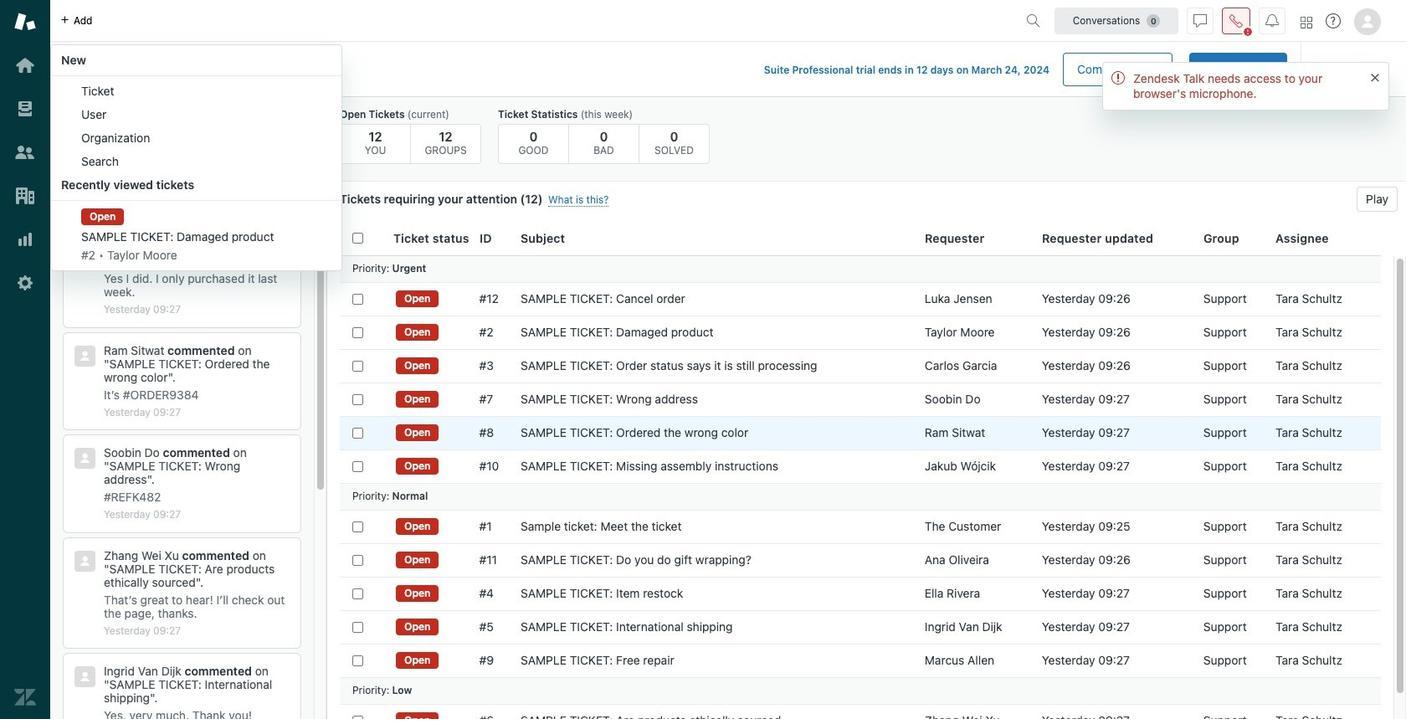 Task type: locate. For each thing, give the bounding box(es) containing it.
main element
[[0, 0, 50, 719]]

get started image
[[14, 54, 36, 76]]

None checkbox
[[353, 294, 363, 304], [353, 327, 363, 338], [353, 360, 363, 371], [353, 394, 363, 405], [353, 427, 363, 438], [353, 461, 363, 472], [353, 521, 363, 532], [353, 555, 363, 566], [353, 622, 363, 633], [353, 294, 363, 304], [353, 327, 363, 338], [353, 360, 363, 371], [353, 394, 363, 405], [353, 427, 363, 438], [353, 461, 363, 472], [353, 521, 363, 532], [353, 555, 363, 566], [353, 622, 363, 633]]

None checkbox
[[353, 588, 363, 599], [353, 655, 363, 666], [353, 716, 363, 719], [353, 588, 363, 599], [353, 655, 363, 666], [353, 716, 363, 719]]

grid
[[327, 222, 1407, 719]]

organizations image
[[14, 185, 36, 207]]

zendesk support image
[[14, 11, 36, 33]]

menu
[[50, 44, 342, 272]]

zendesk products image
[[1301, 16, 1313, 28]]

reporting image
[[14, 229, 36, 250]]

1 menu item from the top
[[51, 80, 342, 103]]

tab list
[[77, 65, 294, 96]]

3 menu item from the top
[[51, 126, 342, 150]]

tab
[[77, 65, 185, 96]]

2 menu item from the top
[[51, 103, 342, 126]]

4 menu item from the top
[[51, 150, 342, 173]]

5 menu item from the top
[[51, 204, 342, 267]]

menu item
[[51, 80, 342, 103], [51, 103, 342, 126], [51, 126, 342, 150], [51, 150, 342, 173], [51, 204, 342, 267]]



Task type: describe. For each thing, give the bounding box(es) containing it.
March 24, 2024 text field
[[972, 64, 1050, 76]]

zendesk image
[[14, 687, 36, 708]]

button displays agent's chat status as invisible. image
[[1194, 14, 1207, 27]]

views image
[[14, 98, 36, 120]]

notifications image
[[1266, 14, 1280, 27]]

get help image
[[1326, 13, 1341, 28]]

admin image
[[14, 272, 36, 294]]

customers image
[[14, 142, 36, 163]]

Select All Tickets checkbox
[[353, 233, 363, 244]]



Task type: vqa. For each thing, say whether or not it's contained in the screenshot.
"Events" "icon"
no



